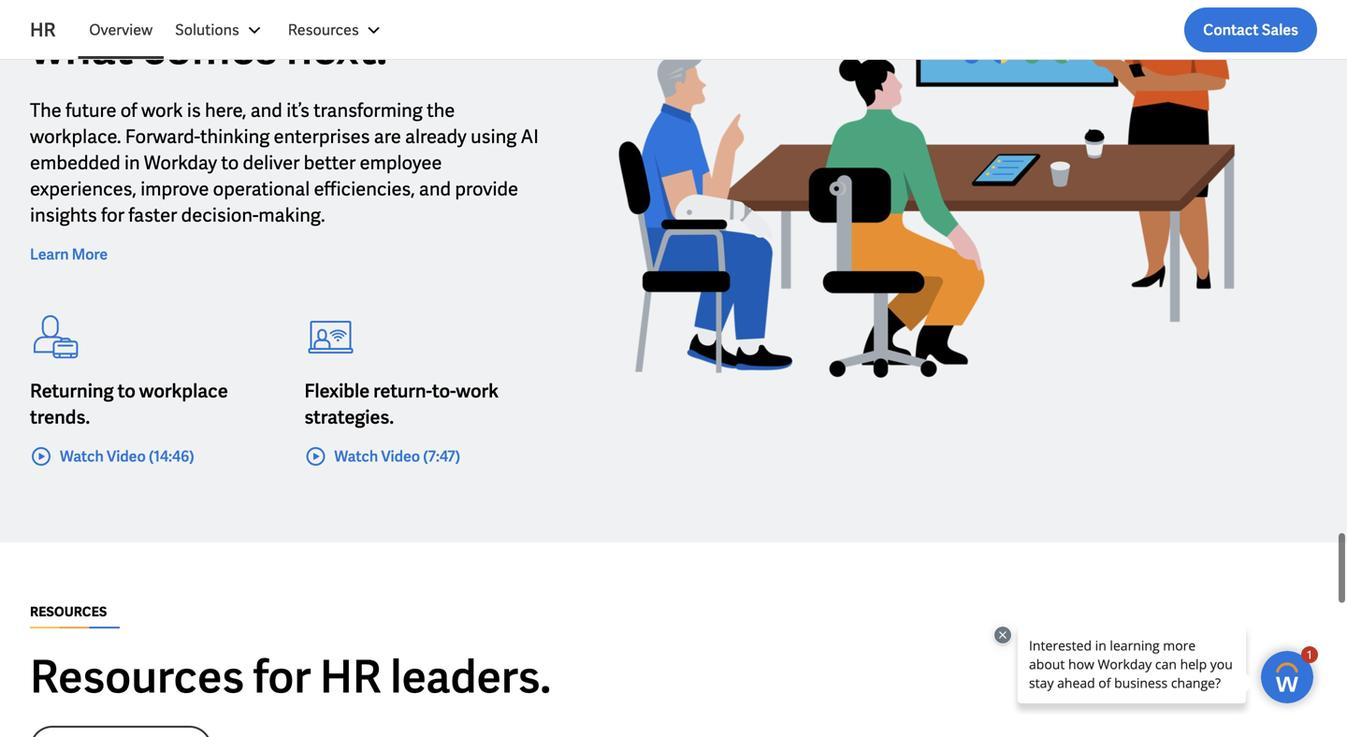 Task type: locate. For each thing, give the bounding box(es) containing it.
work for to-
[[456, 379, 499, 403]]

1 horizontal spatial to
[[221, 151, 239, 175]]

ai
[[521, 124, 539, 149]]

workplace.
[[30, 124, 121, 149]]

faster
[[128, 203, 177, 227]]

2 vertical spatial for
[[253, 648, 311, 707]]

employee
[[360, 151, 442, 175]]

transforming
[[314, 98, 423, 123]]

0 vertical spatial hr
[[30, 18, 56, 42]]

sales
[[1262, 20, 1299, 40]]

work for of
[[141, 98, 183, 123]]

0 horizontal spatial video
[[107, 447, 146, 466]]

1 video from the left
[[107, 447, 146, 466]]

1 horizontal spatial video
[[381, 447, 420, 466]]

watch for returning to workplace trends.
[[60, 447, 104, 466]]

0 vertical spatial work
[[141, 98, 183, 123]]

0 vertical spatial to
[[221, 151, 239, 175]]

menu
[[78, 7, 396, 52]]

0 horizontal spatial resources
[[30, 648, 244, 707]]

0 horizontal spatial watch
[[60, 447, 104, 466]]

2 watch from the left
[[334, 447, 378, 466]]

embedded
[[30, 151, 120, 175]]

making.
[[259, 203, 325, 227]]

video
[[107, 447, 146, 466], [381, 447, 420, 466]]

work inside flexible return-to-work strategies.
[[456, 379, 499, 403]]

trends.
[[30, 405, 90, 430]]

efficiencies,
[[314, 177, 415, 201]]

(7:47)
[[423, 447, 460, 466]]

solutions button
[[164, 7, 277, 52]]

for inside "the future of work is here, and it's transforming the workplace. forward-thinking enterprises are already using ai embedded in workday to deliver better employee experiences, improve operational efficiencies, and provide insights for faster decision-making."
[[101, 203, 124, 227]]

workday
[[144, 151, 217, 175]]

watch down strategies.
[[334, 447, 378, 466]]

video left (7:47)
[[381, 447, 420, 466]]

1 horizontal spatial hr
[[320, 648, 381, 707]]

for
[[441, 0, 499, 25], [101, 203, 124, 227], [253, 648, 311, 707]]

to inside returning to workplace trends.
[[118, 379, 136, 403]]

watch video (14:46)
[[60, 447, 194, 466]]

work up (7:47)
[[456, 379, 499, 403]]

video left (14:46)
[[107, 447, 146, 466]]

1 vertical spatial and
[[251, 98, 282, 123]]

enterprises
[[274, 124, 370, 149]]

here,
[[205, 98, 247, 123]]

1 horizontal spatial work
[[456, 379, 499, 403]]

resources inside popup button
[[288, 20, 359, 40]]

to right returning
[[118, 379, 136, 403]]

0 horizontal spatial work
[[141, 98, 183, 123]]

1 watch from the left
[[60, 447, 104, 466]]

for inside predict and prepare for what comes next.
[[441, 0, 499, 25]]

1 vertical spatial for
[[101, 203, 124, 227]]

2 horizontal spatial for
[[441, 0, 499, 25]]

resources for resources
[[288, 20, 359, 40]]

0 vertical spatial and
[[187, 0, 264, 25]]

list containing overview
[[78, 7, 1318, 52]]

return-
[[373, 379, 432, 403]]

watch video (7:47)
[[334, 447, 460, 466]]

workplace
[[139, 379, 228, 403]]

better
[[304, 151, 356, 175]]

leaders.
[[390, 648, 551, 707]]

what
[[30, 19, 133, 78]]

1 horizontal spatial watch
[[334, 447, 378, 466]]

(14:46)
[[149, 447, 194, 466]]

the
[[30, 98, 62, 123]]

0 horizontal spatial for
[[101, 203, 124, 227]]

work up the forward-
[[141, 98, 183, 123]]

list
[[78, 7, 1318, 52]]

provide
[[455, 177, 518, 201]]

flexible
[[304, 379, 370, 403]]

2 video from the left
[[381, 447, 420, 466]]

are
[[374, 124, 401, 149]]

comes
[[142, 19, 277, 78]]

work inside "the future of work is here, and it's transforming the workplace. forward-thinking enterprises are already using ai embedded in workday to deliver better employee experiences, improve operational efficiencies, and provide insights for faster decision-making."
[[141, 98, 183, 123]]

to-
[[432, 379, 456, 403]]

1 vertical spatial resources
[[30, 648, 244, 707]]

0 horizontal spatial hr
[[30, 18, 56, 42]]

resources
[[288, 20, 359, 40], [30, 648, 244, 707]]

solutions
[[175, 20, 239, 40]]

0 vertical spatial for
[[441, 0, 499, 25]]

strategies.
[[304, 405, 394, 430]]

overview
[[89, 20, 153, 40]]

and
[[187, 0, 264, 25], [251, 98, 282, 123], [419, 177, 451, 201]]

deliver
[[243, 151, 300, 175]]

next.
[[286, 19, 388, 78]]

contact sales
[[1204, 20, 1299, 40]]

to inside "the future of work is here, and it's transforming the workplace. forward-thinking enterprises are already using ai embedded in workday to deliver better employee experiences, improve operational efficiencies, and provide insights for faster decision-making."
[[221, 151, 239, 175]]

hr
[[30, 18, 56, 42], [320, 648, 381, 707]]

watch down trends.
[[60, 447, 104, 466]]

is
[[187, 98, 201, 123]]

of
[[120, 98, 137, 123]]

to
[[221, 151, 239, 175], [118, 379, 136, 403]]

work
[[141, 98, 183, 123], [456, 379, 499, 403]]

contact sales link
[[1185, 7, 1318, 52]]

1 horizontal spatial resources
[[288, 20, 359, 40]]

watch
[[60, 447, 104, 466], [334, 447, 378, 466]]

to down thinking
[[221, 151, 239, 175]]

1 vertical spatial work
[[456, 379, 499, 403]]

0 horizontal spatial to
[[118, 379, 136, 403]]

1 vertical spatial hr
[[320, 648, 381, 707]]

video for return-
[[381, 447, 420, 466]]

forward-
[[125, 124, 200, 149]]

predict and prepare for what comes next.
[[30, 0, 499, 78]]

1 vertical spatial to
[[118, 379, 136, 403]]

0 vertical spatial resources
[[288, 20, 359, 40]]

resources for resources for hr leaders.
[[30, 648, 244, 707]]



Task type: describe. For each thing, give the bounding box(es) containing it.
watch for flexible return-to-work strategies.
[[334, 447, 378, 466]]

flexible return-to-work strategies.
[[304, 379, 499, 430]]

operational
[[213, 177, 310, 201]]

hr link
[[30, 17, 78, 43]]

learn
[[30, 245, 69, 264]]

predict
[[30, 0, 178, 25]]

resources for hr leaders.
[[30, 648, 551, 707]]

watch video (7:47) link
[[304, 445, 460, 468]]

video for to
[[107, 447, 146, 466]]

the future of work is here, and it's transforming the workplace. forward-thinking enterprises are already using ai embedded in workday to deliver better employee experiences, improve operational efficiencies, and provide insights for faster decision-making.
[[30, 98, 539, 227]]

prepare
[[273, 0, 432, 25]]

thinking
[[200, 124, 270, 149]]

and inside predict and prepare for what comes next.
[[187, 0, 264, 25]]

returning
[[30, 379, 114, 403]]

it's
[[286, 98, 310, 123]]

2 vertical spatial and
[[419, 177, 451, 201]]

the
[[427, 98, 455, 123]]

future
[[66, 98, 116, 123]]

resources button
[[277, 7, 396, 52]]

learn more link
[[30, 243, 108, 266]]

contact
[[1204, 20, 1259, 40]]

already
[[405, 124, 467, 149]]

insights
[[30, 203, 97, 227]]

menu containing overview
[[78, 7, 396, 52]]

resources
[[30, 604, 107, 620]]

using
[[471, 124, 517, 149]]

returning to workplace trends.
[[30, 379, 228, 430]]

decision-
[[181, 203, 259, 227]]

in
[[124, 151, 140, 175]]

watch video (14:46) link
[[30, 445, 194, 468]]

learn more
[[30, 245, 108, 264]]

experiences,
[[30, 177, 136, 201]]

'' image
[[579, 0, 1318, 414]]

1 horizontal spatial for
[[253, 648, 311, 707]]

improve
[[140, 177, 209, 201]]

more
[[72, 245, 108, 264]]

overview link
[[78, 7, 164, 52]]



Task type: vqa. For each thing, say whether or not it's contained in the screenshot.
here,
yes



